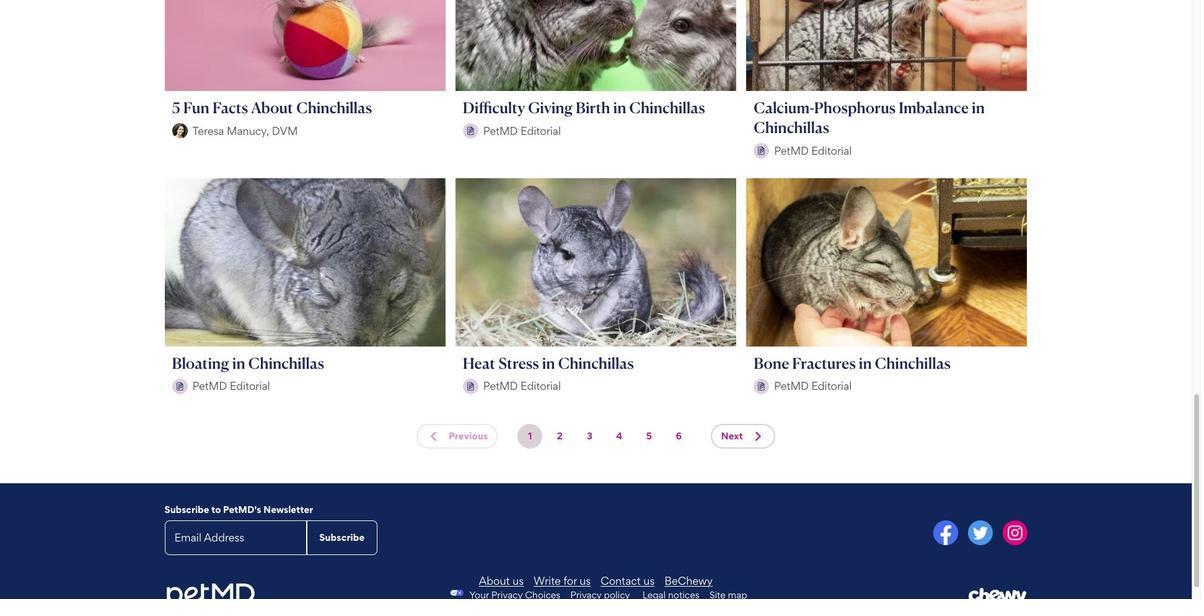Task type: vqa. For each thing, say whether or not it's contained in the screenshot.
leftmost Pet
no



Task type: locate. For each thing, give the bounding box(es) containing it.
1 us from the left
[[513, 575, 524, 588]]

contact
[[601, 575, 641, 588]]

editorial down the giving
[[521, 124, 561, 137]]

petmd editorial for giving
[[483, 124, 561, 137]]

1 vertical spatial about
[[479, 575, 510, 588]]

difficulty giving birth in chinchillas
[[463, 99, 705, 117]]

petmd editorial
[[483, 124, 561, 137], [774, 144, 852, 157], [192, 380, 270, 393], [483, 380, 561, 393], [774, 380, 852, 393]]

by image for bone
[[754, 379, 769, 395]]

by image down bloating
[[172, 379, 187, 395]]

1 vertical spatial 5
[[646, 431, 652, 442]]

editorial for in
[[230, 380, 270, 393]]

about us link
[[479, 575, 524, 588]]

about petmd element
[[310, 575, 882, 588]]

3 us from the left
[[644, 575, 655, 588]]

petmd editorial for fractures
[[774, 380, 852, 393]]

petmd down difficulty
[[483, 124, 518, 137]]

0 horizontal spatial subscribe
[[165, 504, 209, 516]]

bone fractures in chinchillas
[[754, 354, 951, 373]]

4 link
[[607, 424, 632, 449]]

2 horizontal spatial us
[[644, 575, 655, 588]]

1 horizontal spatial 5
[[646, 431, 652, 442]]

petmd down 'calcium-' on the top of page
[[774, 144, 809, 157]]

petmd
[[483, 124, 518, 137], [774, 144, 809, 157], [192, 380, 227, 393], [483, 380, 518, 393], [774, 380, 809, 393]]

by image down 'calcium-' on the top of page
[[754, 143, 769, 159]]

in
[[613, 99, 626, 117], [972, 99, 985, 117], [232, 354, 245, 373], [542, 354, 555, 373], [859, 354, 872, 373]]

1 horizontal spatial subscribe
[[319, 532, 365, 544]]

us left write
[[513, 575, 524, 588]]

1 vertical spatial subscribe
[[319, 532, 365, 544]]

0 vertical spatial subscribe
[[165, 504, 209, 516]]

dvm
[[272, 124, 298, 137]]

by image down heat
[[463, 379, 478, 395]]

editorial down fractures
[[812, 380, 852, 393]]

1 vertical spatial by image
[[754, 379, 769, 395]]

5
[[172, 99, 180, 117], [646, 431, 652, 442]]

0 horizontal spatial us
[[513, 575, 524, 588]]

1 horizontal spatial us
[[580, 575, 591, 588]]

petmd editorial for in
[[192, 380, 270, 393]]

us right contact
[[644, 575, 655, 588]]

editorial for phosphorus
[[812, 144, 852, 157]]

petmd down stress
[[483, 380, 518, 393]]

subscribe
[[165, 504, 209, 516], [319, 532, 365, 544]]

write for us link
[[534, 575, 591, 588]]

0 vertical spatial by image
[[172, 123, 187, 139]]

petmd editorial down stress
[[483, 380, 561, 393]]

editorial down heat stress in chinchillas
[[521, 380, 561, 393]]

petmd editorial down fractures
[[774, 380, 852, 393]]

to
[[211, 504, 221, 516]]

us
[[513, 575, 524, 588], [580, 575, 591, 588], [644, 575, 655, 588]]

subscribe inside button
[[319, 532, 365, 544]]

by image
[[463, 123, 478, 139], [754, 143, 769, 159], [172, 379, 187, 395], [463, 379, 478, 395]]

petmd's
[[223, 504, 261, 516]]

editorial
[[521, 124, 561, 137], [812, 144, 852, 157], [230, 380, 270, 393], [521, 380, 561, 393], [812, 380, 852, 393]]

0 vertical spatial 5
[[172, 99, 180, 117]]

about
[[251, 99, 293, 117], [479, 575, 510, 588]]

in right birth
[[613, 99, 626, 117]]

editorial down bloating in chinchillas
[[230, 380, 270, 393]]

in right imbalance
[[972, 99, 985, 117]]

in right bloating
[[232, 354, 245, 373]]

bloating
[[172, 354, 229, 373]]

in right fractures
[[859, 354, 872, 373]]

by image down bone
[[754, 379, 769, 395]]

write
[[534, 575, 561, 588]]

4
[[616, 431, 623, 442]]

us right for
[[580, 575, 591, 588]]

0 horizontal spatial by image
[[172, 123, 187, 139]]

5 right 4
[[646, 431, 652, 442]]

subscribe to petmd's newsletter
[[165, 504, 313, 516]]

petmd editorial down difficulty
[[483, 124, 561, 137]]

1 horizontal spatial by image
[[754, 379, 769, 395]]

chewy logo image
[[968, 588, 1027, 600]]

0 horizontal spatial about
[[251, 99, 293, 117]]

0 horizontal spatial 5
[[172, 99, 180, 117]]

us for contact us
[[644, 575, 655, 588]]

6
[[676, 431, 682, 442]]

petmd for bone
[[774, 380, 809, 393]]

None email field
[[165, 521, 307, 556]]

petmd home image
[[165, 583, 256, 600]]

editorial for giving
[[521, 124, 561, 137]]

by image left teresa
[[172, 123, 187, 139]]

calcium-
[[754, 99, 814, 117]]

phosphorus
[[814, 99, 896, 117]]

by image
[[172, 123, 187, 139], [754, 379, 769, 395]]

bloating in chinchillas
[[172, 354, 324, 373]]

petmd editorial down bloating in chinchillas
[[192, 380, 270, 393]]

petmd editorial down 'calcium-' on the top of page
[[774, 144, 852, 157]]

for
[[564, 575, 577, 588]]

5 fun facts about chinchillas
[[172, 99, 372, 117]]

3 link
[[577, 424, 602, 449]]

by image down difficulty
[[463, 123, 478, 139]]

6 link
[[667, 424, 691, 449]]

chinchillas
[[296, 99, 372, 117], [629, 99, 705, 117], [754, 119, 829, 137], [248, 354, 324, 373], [558, 354, 634, 373], [875, 354, 951, 373]]

teresa
[[192, 124, 224, 137]]

editorial down the 'phosphorus'
[[812, 144, 852, 157]]

bechewy
[[665, 575, 713, 588]]

5 left fun
[[172, 99, 180, 117]]

5 for 5
[[646, 431, 652, 442]]

petmd editorial for phosphorus
[[774, 144, 852, 157]]

about left write
[[479, 575, 510, 588]]

3
[[587, 431, 593, 442]]

petmd down bone
[[774, 380, 809, 393]]

about up dvm
[[251, 99, 293, 117]]

2 link
[[548, 424, 572, 449]]

by image for heat stress in chinchillas
[[463, 379, 478, 395]]

birth
[[576, 99, 610, 117]]

petmd down bloating
[[192, 380, 227, 393]]



Task type: describe. For each thing, give the bounding box(es) containing it.
petmd for difficulty
[[483, 124, 518, 137]]

2 us from the left
[[580, 575, 591, 588]]

stress
[[498, 354, 539, 373]]

about us
[[479, 575, 524, 588]]

heat
[[463, 354, 495, 373]]

subscribe for subscribe
[[319, 532, 365, 544]]

twitter image
[[968, 521, 993, 546]]

fractures
[[792, 354, 856, 373]]

chinchillas inside calcium-phosphorus imbalance in chinchillas
[[754, 119, 829, 137]]

5 for 5 fun facts about chinchillas
[[172, 99, 180, 117]]

5 link
[[637, 424, 662, 449]]

by image for calcium-phosphorus imbalance in chinchillas
[[754, 143, 769, 159]]

petmd editorial for stress
[[483, 380, 561, 393]]

subscribe for subscribe to petmd's newsletter
[[165, 504, 209, 516]]

0 vertical spatial about
[[251, 99, 293, 117]]

legal element
[[642, 590, 747, 600]]

next link
[[711, 424, 775, 449]]

facts
[[213, 99, 248, 117]]

manucy,
[[227, 124, 269, 137]]

subscribe button
[[307, 521, 377, 556]]

editorial for stress
[[521, 380, 561, 393]]

petmd for bloating
[[192, 380, 227, 393]]

facebook image
[[933, 521, 958, 546]]

2
[[557, 431, 563, 442]]

imbalance
[[899, 99, 969, 117]]

by image for difficulty giving birth in chinchillas
[[463, 123, 478, 139]]

bone
[[754, 354, 789, 373]]

in right stress
[[542, 354, 555, 373]]

heat stress in chinchillas
[[463, 354, 634, 373]]

contact us
[[601, 575, 655, 588]]

giving
[[528, 99, 573, 117]]

us for about us
[[513, 575, 524, 588]]

difficulty
[[463, 99, 525, 117]]

newsletter
[[263, 504, 313, 516]]

my privacy choices image
[[445, 590, 469, 597]]

social element
[[601, 521, 1027, 548]]

contact us link
[[601, 575, 655, 588]]

fun
[[183, 99, 209, 117]]

teresa manucy, dvm
[[192, 124, 298, 137]]

calcium-phosphorus imbalance in chinchillas
[[754, 99, 985, 137]]

petmd for heat
[[483, 380, 518, 393]]

1 horizontal spatial about
[[479, 575, 510, 588]]

next
[[721, 431, 743, 442]]

bechewy link
[[665, 575, 713, 588]]

petmd for calcium-
[[774, 144, 809, 157]]

by image for bloating in chinchillas
[[172, 379, 187, 395]]

write for us
[[534, 575, 591, 588]]

editorial for fractures
[[812, 380, 852, 393]]

by image for 5
[[172, 123, 187, 139]]

in inside calcium-phosphorus imbalance in chinchillas
[[972, 99, 985, 117]]

instagram image
[[1003, 521, 1027, 546]]



